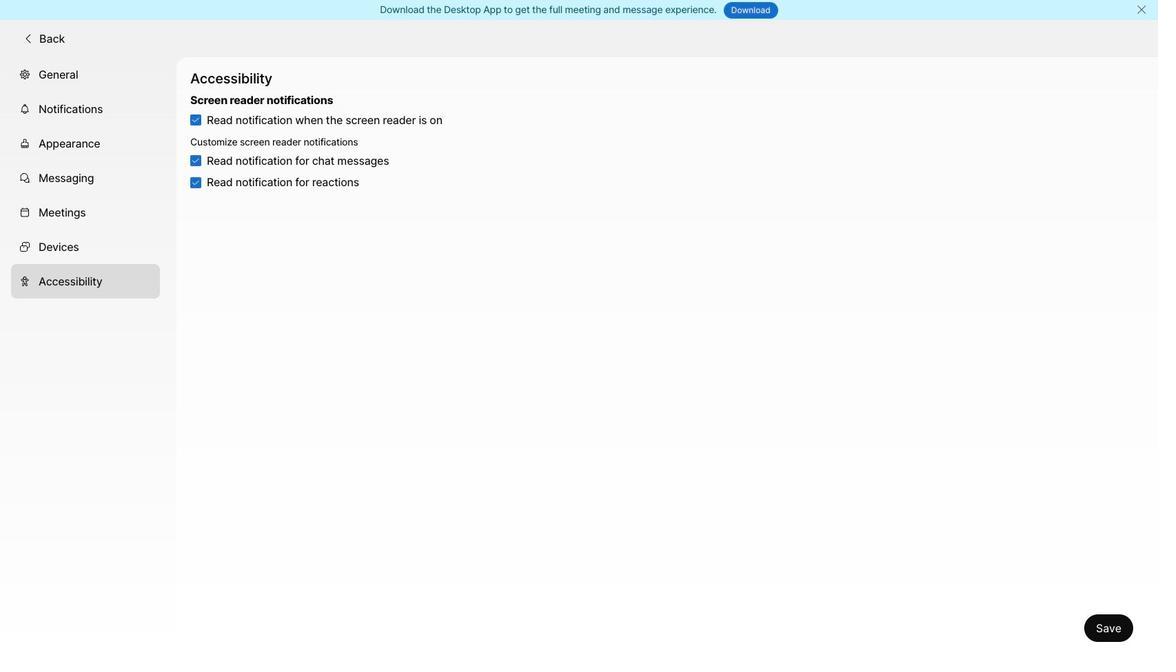 Task type: locate. For each thing, give the bounding box(es) containing it.
appearance tab
[[11, 126, 160, 160]]

meetings tab
[[11, 195, 160, 229]]

accessibility tab
[[11, 264, 160, 298]]

notifications tab
[[11, 92, 160, 126]]

general tab
[[11, 57, 160, 92]]

cancel_16 image
[[1136, 4, 1147, 15]]



Task type: describe. For each thing, give the bounding box(es) containing it.
devices tab
[[11, 229, 160, 264]]

messaging tab
[[11, 160, 160, 195]]

settings navigation
[[0, 57, 177, 664]]



Task type: vqa. For each thing, say whether or not it's contained in the screenshot.
Describe the team text box
no



